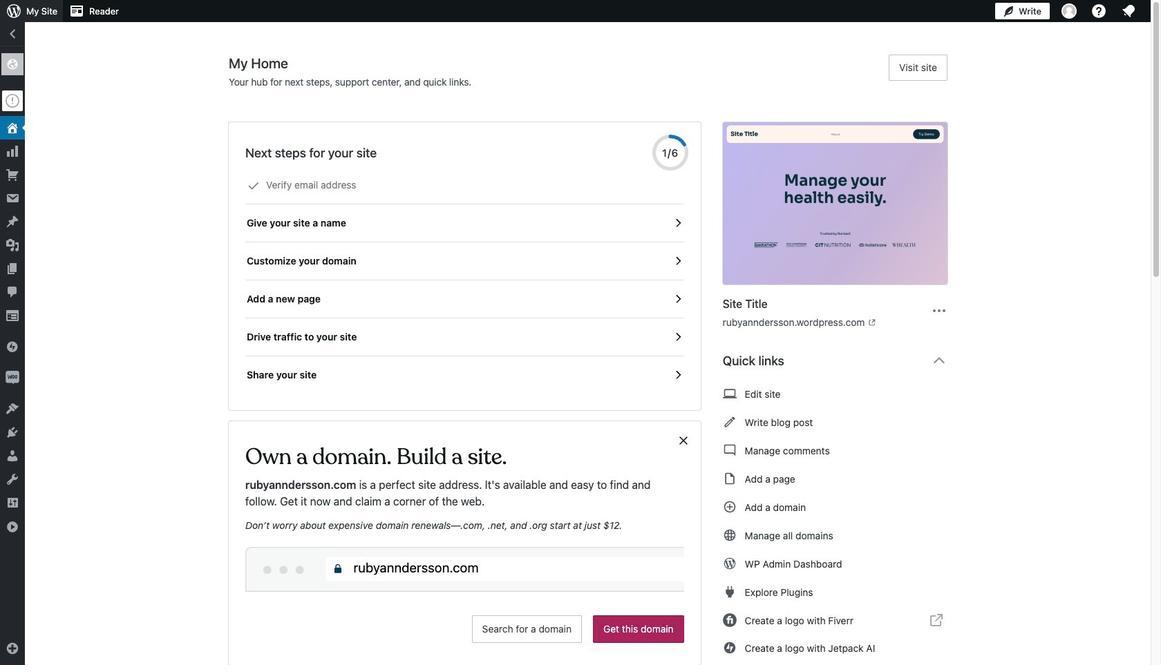 Task type: vqa. For each thing, say whether or not it's contained in the screenshot.
edit image
yes



Task type: locate. For each thing, give the bounding box(es) containing it.
more options for site site title image
[[931, 302, 948, 319]]

0 vertical spatial img image
[[6, 340, 19, 354]]

manage your notifications image
[[1121, 3, 1137, 19]]

progress bar
[[652, 135, 688, 171]]

2 task enabled image from the top
[[672, 331, 684, 344]]

1 task enabled image from the top
[[672, 255, 684, 268]]

0 vertical spatial task enabled image
[[672, 217, 684, 230]]

0 vertical spatial task enabled image
[[672, 255, 684, 268]]

1 task enabled image from the top
[[672, 217, 684, 230]]

main content
[[229, 55, 959, 666]]

my profile image
[[1062, 3, 1077, 19]]

mode_comment image
[[723, 442, 737, 459]]

task enabled image
[[672, 255, 684, 268], [672, 293, 684, 306]]

2 task enabled image from the top
[[672, 293, 684, 306]]

help image
[[1091, 3, 1108, 19]]

1 vertical spatial img image
[[6, 371, 19, 385]]

1 vertical spatial task enabled image
[[672, 293, 684, 306]]

task enabled image
[[672, 217, 684, 230], [672, 331, 684, 344], [672, 369, 684, 382]]

img image
[[6, 340, 19, 354], [6, 371, 19, 385]]

2 vertical spatial task enabled image
[[672, 369, 684, 382]]

1 vertical spatial task enabled image
[[672, 331, 684, 344]]

1 img image from the top
[[6, 340, 19, 354]]



Task type: describe. For each thing, give the bounding box(es) containing it.
insert_drive_file image
[[723, 471, 737, 487]]

laptop image
[[723, 386, 737, 402]]

launchpad checklist element
[[245, 167, 684, 394]]

dismiss domain name promotion image
[[677, 433, 690, 449]]

edit image
[[723, 414, 737, 431]]

2 img image from the top
[[6, 371, 19, 385]]

3 task enabled image from the top
[[672, 369, 684, 382]]



